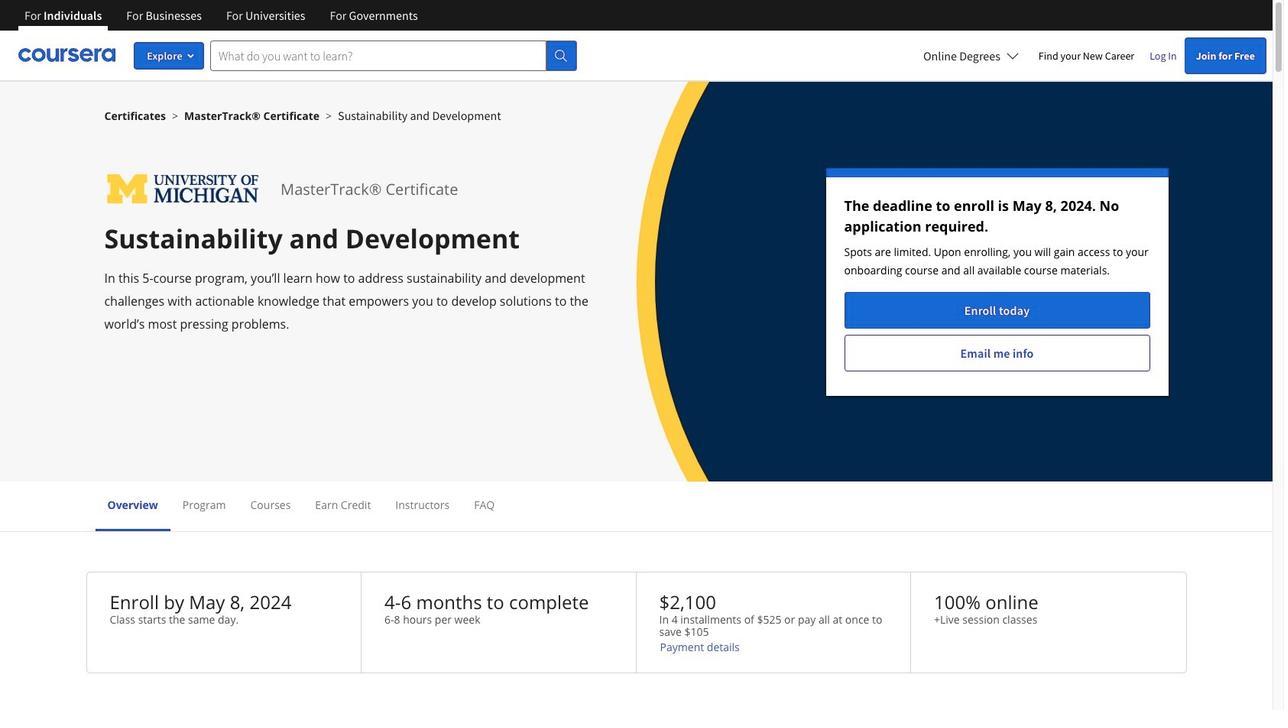 Task type: describe. For each thing, give the bounding box(es) containing it.
banner navigation
[[12, 0, 430, 42]]

certificate menu element
[[95, 482, 1177, 531]]

What do you want to learn? text field
[[210, 40, 546, 71]]

university of michigan image
[[104, 168, 262, 210]]



Task type: locate. For each thing, give the bounding box(es) containing it.
None search field
[[210, 40, 577, 71]]

coursera image
[[18, 43, 115, 67]]

status
[[826, 168, 1168, 396]]



Task type: vqa. For each thing, say whether or not it's contained in the screenshot.
University of Michigan image
yes



